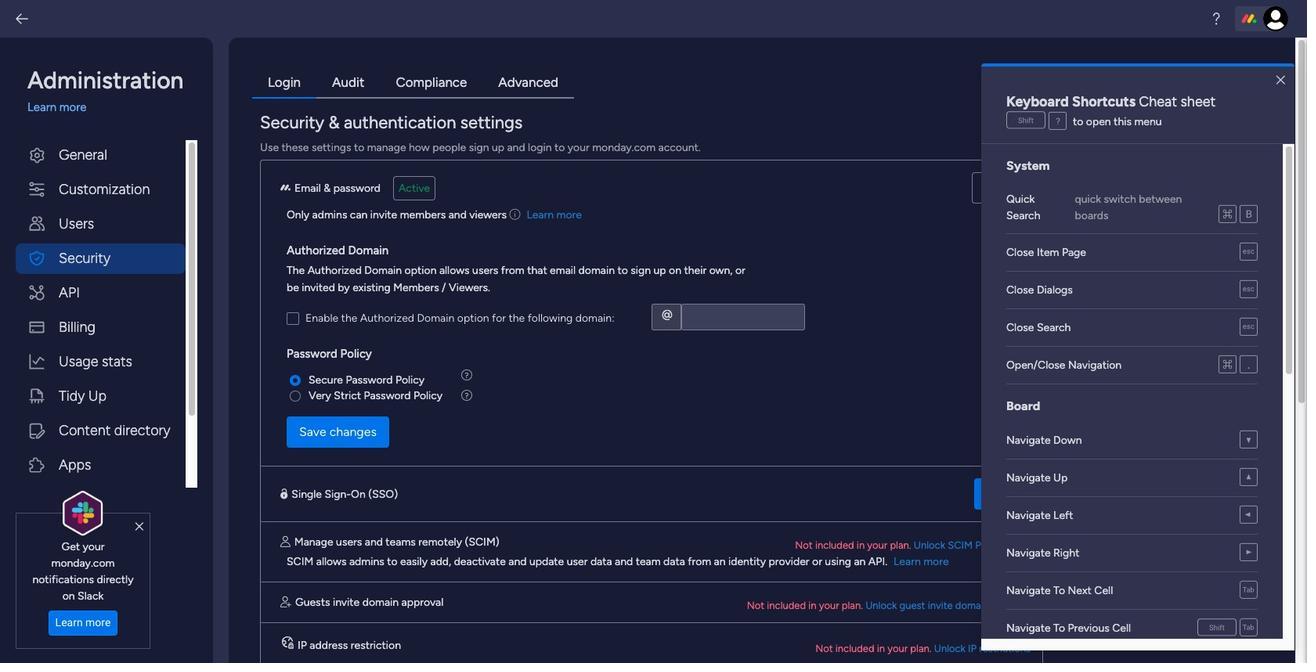 Task type: vqa. For each thing, say whether or not it's contained in the screenshot.
the bottommost Search
yes



Task type: describe. For each thing, give the bounding box(es) containing it.
@
[[662, 308, 673, 321]]

2 vertical spatial unlock
[[934, 643, 966, 654]]

deactivate
[[454, 555, 506, 568]]

0 horizontal spatial domain
[[362, 596, 399, 609]]

navigate for navigate right
[[1006, 547, 1051, 560]]

security for security & authentication settings use these settings to manage how people sign up and login to your monday.com account.
[[260, 112, 324, 133]]

to for previous
[[1053, 622, 1065, 635]]

viewers
[[469, 208, 507, 221]]

1 vertical spatial domain
[[364, 264, 402, 277]]

navigate to next cell
[[1006, 584, 1113, 598]]

secure
[[309, 373, 343, 386]]

to for next
[[1053, 584, 1065, 598]]

v2 shortcuts left image
[[1240, 507, 1258, 525]]

users button
[[16, 209, 186, 239]]

learn more link for administration
[[27, 99, 197, 116]]

v2 shortcuts b image
[[1240, 206, 1258, 224]]

open
[[1086, 115, 1111, 128]]

(sso)
[[368, 488, 398, 501]]

v2 shortcuts dot image
[[1240, 356, 1258, 374]]

v2 shortcuts esc image for close item page
[[1240, 244, 1258, 262]]

sheet
[[1181, 93, 1216, 110]]

2 v2 shortcuts tab image from the top
[[1240, 619, 1258, 637]]

directory
[[114, 422, 170, 439]]

open button
[[975, 478, 1031, 509]]

learn right v2 info icon
[[527, 208, 554, 221]]

1 horizontal spatial approval
[[992, 600, 1031, 611]]

advanced
[[498, 74, 558, 90]]

plan. for approval
[[842, 600, 863, 611]]

2 vertical spatial domain
[[417, 312, 454, 325]]

close for close dialogs
[[1006, 284, 1034, 297]]

v2 shortcuts down image
[[1240, 432, 1258, 450]]

authentication
[[344, 112, 456, 133]]

unlock guest invite domain approval link
[[866, 600, 1031, 611]]

notifications
[[32, 573, 94, 586]]

authorized domain the authorized domain option allows users from that email domain to sign up on their own, or be invited by existing members / viewers.
[[287, 243, 745, 294]]

& for password
[[324, 181, 331, 195]]

audit link
[[316, 69, 380, 98]]

administration learn more
[[27, 67, 184, 114]]

more inside administration learn more
[[59, 100, 87, 114]]

and inside the security & authentication settings use these settings to manage how people sign up and login to your monday.com account.
[[507, 141, 525, 154]]

up inside authorized domain the authorized domain option allows users from that email domain to sign up on their own, or be invited by existing members / viewers.
[[654, 264, 666, 277]]

billing button
[[16, 312, 186, 343]]

close for close item page
[[1006, 246, 1034, 259]]

email
[[295, 181, 321, 195]]

to left open
[[1073, 115, 1083, 128]]

people
[[432, 141, 466, 154]]

2 an from the left
[[854, 555, 866, 568]]

between
[[1139, 193, 1182, 206]]

dapulse profile image
[[280, 536, 290, 548]]

2 vertical spatial included
[[836, 643, 874, 654]]

close dialogs
[[1006, 284, 1073, 297]]

usage stats
[[59, 353, 132, 370]]

tara schultz image
[[1263, 6, 1288, 31]]

domain inside authorized domain the authorized domain option allows users from that email domain to sign up on their own, or be invited by existing members / viewers.
[[578, 264, 615, 277]]

open/close
[[1006, 359, 1066, 372]]

not for teams
[[795, 539, 813, 551]]

0 horizontal spatial settings
[[312, 141, 351, 154]]

2 vertical spatial plan.
[[910, 643, 932, 654]]

close button
[[972, 172, 1031, 203]]

1 v2 shortcuts tab image from the top
[[1240, 582, 1258, 600]]

2 vertical spatial authorized
[[360, 312, 414, 325]]

compliance
[[396, 74, 467, 90]]

only
[[287, 208, 309, 221]]

your inside the get your monday.com notifications directly on slack
[[83, 540, 105, 554]]

guests invite domain approval
[[295, 596, 443, 609]]

tidy up
[[59, 387, 107, 405]]

& for authentication
[[329, 112, 340, 133]]

content directory
[[59, 422, 170, 439]]

and left viewers
[[448, 208, 467, 221]]

users
[[59, 215, 94, 232]]

save
[[299, 424, 326, 439]]

security & authentication settings use these settings to manage how people sign up and login to your monday.com account.
[[260, 112, 701, 154]]

1 horizontal spatial invite
[[370, 208, 397, 221]]

slack
[[78, 590, 104, 603]]

2 vertical spatial not
[[815, 643, 833, 654]]

or for domain
[[735, 264, 745, 277]]

monday.com inside the security & authentication settings use these settings to manage how people sign up and login to your monday.com account.
[[592, 141, 656, 154]]

use
[[260, 141, 279, 154]]

provisioning
[[975, 539, 1031, 551]]

to right login
[[554, 141, 565, 154]]

plan. for teams
[[890, 539, 911, 551]]

viewers.
[[449, 281, 490, 294]]

only admins can invite members and viewers
[[287, 208, 507, 221]]

monday icon image
[[280, 182, 291, 194]]

0 vertical spatial learn more
[[527, 208, 582, 221]]

0 horizontal spatial invite
[[333, 596, 360, 609]]

switch
[[1104, 193, 1136, 206]]

search for quick
[[1006, 209, 1040, 222]]

down
[[1053, 434, 1082, 447]]

remotely
[[418, 535, 462, 549]]

api.
[[868, 555, 887, 568]]

0 vertical spatial policy
[[340, 347, 372, 361]]

1 ? from the top
[[465, 371, 469, 380]]

administration
[[27, 67, 184, 95]]

? ?
[[465, 371, 469, 401]]

0 horizontal spatial allows
[[316, 555, 347, 568]]

unlock for teams
[[914, 539, 945, 551]]

manage
[[367, 141, 406, 154]]

your for guests invite domain approval
[[819, 600, 839, 611]]

learn inside button
[[55, 616, 83, 629]]

help
[[1187, 624, 1215, 639]]

1 an from the left
[[714, 555, 726, 568]]

2 the from the left
[[509, 312, 525, 325]]

guest
[[900, 600, 925, 611]]

get
[[62, 540, 80, 554]]

more inside button
[[85, 616, 111, 629]]

0 horizontal spatial ip
[[298, 639, 307, 652]]

0 horizontal spatial scim
[[287, 555, 314, 568]]

not included in your plan. unlock ip restrictions
[[815, 643, 1031, 654]]

cheat
[[1139, 93, 1177, 110]]

to inside authorized domain the authorized domain option allows users from that email domain to sign up on their own, or be invited by existing members / viewers.
[[618, 264, 628, 277]]

keyboard shortcuts cheat sheet
[[1006, 93, 1216, 110]]

1 data from the left
[[590, 555, 612, 568]]

get your monday.com notifications directly on slack
[[32, 540, 134, 603]]

save changes
[[299, 424, 377, 439]]

1 vertical spatial password
[[346, 373, 393, 386]]

password
[[333, 181, 381, 195]]

2 horizontal spatial domain
[[955, 600, 989, 611]]

1 the from the left
[[341, 312, 357, 325]]

1 vertical spatial authorized
[[308, 264, 362, 277]]

own,
[[709, 264, 733, 277]]

by
[[338, 281, 350, 294]]

v2 shortcuts right image
[[1240, 544, 1258, 562]]

learn down not included in your plan. unlock scim provisioning
[[894, 555, 921, 568]]

monday.com inside the get your monday.com notifications directly on slack
[[51, 557, 115, 570]]

1 vertical spatial policy
[[395, 373, 425, 386]]

add,
[[430, 555, 451, 568]]

/
[[442, 281, 446, 294]]

the
[[287, 264, 305, 277]]

on inside the get your monday.com notifications directly on slack
[[62, 590, 75, 603]]

that
[[527, 264, 547, 277]]

these
[[282, 141, 309, 154]]

menu
[[1134, 115, 1162, 128]]

option inside authorized domain the authorized domain option allows users from that email domain to sign up on their own, or be invited by existing members / viewers.
[[405, 264, 437, 277]]

close for close
[[986, 180, 1017, 195]]

cell for navigate to next cell
[[1094, 584, 1113, 598]]

for
[[492, 312, 506, 325]]

api button
[[16, 278, 186, 308]]

1 vertical spatial admins
[[349, 555, 384, 568]]

enable the authorized domain option for the following domain:
[[305, 312, 615, 325]]

included for approval
[[767, 600, 806, 611]]

on
[[351, 488, 366, 501]]

directly
[[97, 573, 134, 586]]

your for ip address restriction
[[888, 643, 908, 654]]

content directory button
[[16, 415, 186, 446]]

stats
[[102, 353, 132, 370]]

your inside the security & authentication settings use these settings to manage how people sign up and login to your monday.com account.
[[568, 141, 589, 154]]

team
[[636, 555, 661, 568]]

learn more button
[[48, 611, 118, 636]]

api
[[59, 284, 80, 301]]

to left manage
[[354, 141, 364, 154]]

right
[[1053, 547, 1080, 560]]

learn more link for scim
[[894, 555, 949, 568]]

open/close navigation
[[1006, 359, 1122, 372]]



Task type: locate. For each thing, give the bounding box(es) containing it.
ip left address
[[298, 639, 307, 652]]

v2 shortcuts up image
[[1240, 469, 1258, 487]]

address
[[310, 639, 348, 652]]

0 horizontal spatial security
[[59, 249, 110, 267]]

navigate
[[1006, 434, 1051, 447], [1006, 471, 1051, 485], [1006, 509, 1051, 522], [1006, 547, 1051, 560], [1006, 584, 1051, 598], [1006, 622, 1051, 635]]

learn
[[27, 100, 56, 114], [527, 208, 554, 221], [894, 555, 921, 568], [55, 616, 83, 629]]

close for close search
[[1006, 321, 1034, 334]]

users inside authorized domain the authorized domain option allows users from that email domain to sign up on their own, or be invited by existing members / viewers.
[[472, 264, 498, 277]]

learn down "slack" on the bottom left
[[55, 616, 83, 629]]

v2 shortcuts question mark image
[[1049, 113, 1067, 131]]

0 vertical spatial sign
[[469, 141, 489, 154]]

learn more link right v2 info icon
[[527, 208, 582, 221]]

general button
[[16, 140, 186, 170]]

single sign-on (sso)
[[292, 488, 398, 501]]

admins down email & password
[[312, 208, 347, 221]]

learn more link down administration
[[27, 99, 197, 116]]

security button
[[16, 243, 186, 274]]

close search
[[1006, 321, 1071, 334]]

0 vertical spatial settings
[[460, 112, 523, 133]]

settings up people
[[460, 112, 523, 133]]

0 horizontal spatial up
[[88, 387, 107, 405]]

unlock ip restrictions link
[[934, 643, 1031, 654]]

keyboard
[[1006, 93, 1069, 110]]

1 horizontal spatial the
[[509, 312, 525, 325]]

sign inside the security & authentication settings use these settings to manage how people sign up and login to your monday.com account.
[[469, 141, 489, 154]]

sign
[[469, 141, 489, 154], [631, 264, 651, 277]]

allows inside authorized domain the authorized domain option allows users from that email domain to sign up on their own, or be invited by existing members / viewers.
[[439, 264, 470, 277]]

2 horizontal spatial invite
[[928, 600, 953, 611]]

1 vertical spatial or
[[812, 555, 822, 568]]

1 vertical spatial allows
[[316, 555, 347, 568]]

2 ? from the top
[[465, 391, 469, 401]]

3 navigate from the top
[[1006, 509, 1051, 522]]

to left next
[[1053, 584, 1065, 598]]

search down quick
[[1006, 209, 1040, 222]]

2 horizontal spatial in
[[877, 643, 885, 654]]

learn more inside button
[[55, 616, 111, 629]]

your right 'get'
[[83, 540, 105, 554]]

0 vertical spatial up
[[88, 387, 107, 405]]

0 vertical spatial domain
[[348, 243, 389, 257]]

1 horizontal spatial users
[[472, 264, 498, 277]]

close left dialogs
[[1006, 284, 1034, 297]]

1 to from the top
[[1053, 584, 1065, 598]]

unlock down the unlock guest invite domain approval link
[[934, 643, 966, 654]]

0 vertical spatial password
[[287, 347, 337, 361]]

dapulse saml image
[[280, 488, 288, 500]]

domain down the can
[[348, 243, 389, 257]]

2 navigate from the top
[[1006, 471, 1051, 485]]

up inside the security & authentication settings use these settings to manage how people sign up and login to your monday.com account.
[[492, 141, 504, 154]]

close inside button
[[986, 180, 1017, 195]]

single
[[292, 488, 322, 501]]

password up secure
[[287, 347, 337, 361]]

cell for navigate to previous cell
[[1112, 622, 1131, 635]]

1 vertical spatial to
[[1053, 622, 1065, 635]]

cell right next
[[1094, 584, 1113, 598]]

0 horizontal spatial not
[[747, 600, 764, 611]]

up left login
[[492, 141, 504, 154]]

to open this menu
[[1073, 115, 1162, 128]]

v2 surface invite image
[[280, 596, 291, 608]]

data right team
[[663, 555, 685, 568]]

0 vertical spatial in
[[857, 539, 865, 551]]

policy
[[340, 347, 372, 361], [395, 373, 425, 386], [413, 389, 443, 402]]

sign inside authorized domain the authorized domain option allows users from that email domain to sign up on their own, or be invited by existing members / viewers.
[[631, 264, 651, 277]]

1 vertical spatial monday.com
[[51, 557, 115, 570]]

0 vertical spatial &
[[329, 112, 340, 133]]

1 horizontal spatial security
[[260, 112, 324, 133]]

navigate left right
[[1006, 547, 1051, 560]]

and left login
[[507, 141, 525, 154]]

on left their
[[669, 264, 681, 277]]

2 horizontal spatial learn more link
[[894, 555, 949, 568]]

1 horizontal spatial sign
[[631, 264, 651, 277]]

on inside authorized domain the authorized domain option allows users from that email domain to sign up on their own, or be invited by existing members / viewers.
[[669, 264, 681, 277]]

unlock up the guest
[[914, 539, 945, 551]]

v2 shortcuts esc image for close dialogs
[[1240, 281, 1258, 299]]

0 horizontal spatial approval
[[401, 596, 443, 609]]

tidy up button
[[16, 381, 186, 412]]

1 vertical spatial from
[[688, 555, 711, 568]]

included for teams
[[815, 539, 854, 551]]

more right v2 info icon
[[556, 208, 582, 221]]

in for approval
[[808, 600, 816, 611]]

navigate for navigate to previous cell
[[1006, 622, 1051, 635]]

learn more down "slack" on the bottom left
[[55, 616, 111, 629]]

next
[[1068, 584, 1092, 598]]

0 horizontal spatial learn more link
[[27, 99, 197, 116]]

quick
[[1075, 193, 1101, 206]]

email & password
[[295, 181, 381, 195]]

domain up existing
[[364, 264, 402, 277]]

0 vertical spatial on
[[669, 264, 681, 277]]

boards
[[1075, 209, 1109, 222]]

users up viewers.
[[472, 264, 498, 277]]

0 horizontal spatial option
[[405, 264, 437, 277]]

1 vertical spatial up
[[1053, 471, 1068, 485]]

allows up /
[[439, 264, 470, 277]]

invite right guests
[[333, 596, 360, 609]]

1 vertical spatial cell
[[1112, 622, 1131, 635]]

1 vertical spatial scim
[[287, 555, 314, 568]]

up
[[88, 387, 107, 405], [1053, 471, 1068, 485]]

navigate down navigate right
[[1006, 584, 1051, 598]]

2 vertical spatial password
[[364, 389, 411, 402]]

navigate to previous cell
[[1006, 622, 1131, 635]]

navigate up
[[1006, 471, 1068, 485]]

members
[[400, 208, 446, 221]]

4 navigate from the top
[[1006, 547, 1051, 560]]

password down secure password policy
[[364, 389, 411, 402]]

domain right email
[[578, 264, 615, 277]]

help image
[[1208, 11, 1224, 27]]

to
[[1073, 115, 1083, 128], [354, 141, 364, 154], [554, 141, 565, 154], [618, 264, 628, 277], [387, 555, 398, 568]]

security for security
[[59, 249, 110, 267]]

1 vertical spatial up
[[654, 264, 666, 277]]

unlock for approval
[[866, 600, 897, 611]]

domain up unlock ip restrictions link
[[955, 600, 989, 611]]

to
[[1053, 584, 1065, 598], [1053, 622, 1065, 635]]

5 navigate from the top
[[1006, 584, 1051, 598]]

open
[[987, 486, 1018, 501]]

0 vertical spatial users
[[472, 264, 498, 277]]

quick switch between boards
[[1075, 193, 1182, 222]]

1 vertical spatial &
[[324, 181, 331, 195]]

0 horizontal spatial data
[[590, 555, 612, 568]]

1 horizontal spatial scim
[[948, 539, 973, 551]]

v2 shortcuts esc image for close search
[[1240, 319, 1258, 337]]

restriction
[[351, 639, 401, 652]]

up left their
[[654, 264, 666, 277]]

in for teams
[[857, 539, 865, 551]]

authorized down existing
[[360, 312, 414, 325]]

3 v2 shortcuts esc image from the top
[[1240, 319, 1258, 337]]

0 vertical spatial not
[[795, 539, 813, 551]]

up inside button
[[88, 387, 107, 405]]

1 vertical spatial not
[[747, 600, 764, 611]]

users right manage
[[336, 535, 362, 549]]

and left "teams" on the bottom left of page
[[365, 535, 383, 549]]

apps button
[[16, 450, 186, 480]]

1 vertical spatial settings
[[312, 141, 351, 154]]

security up these
[[260, 112, 324, 133]]

1 vertical spatial included
[[767, 600, 806, 611]]

authorized up by
[[308, 264, 362, 277]]

not
[[795, 539, 813, 551], [747, 600, 764, 611], [815, 643, 833, 654]]

1 horizontal spatial an
[[854, 555, 866, 568]]

navigate down the board
[[1006, 434, 1051, 447]]

manage users and teams remotely (scim)
[[294, 535, 499, 549]]

shortcuts
[[1072, 93, 1136, 110]]

policy up very strict password policy
[[395, 373, 425, 386]]

and left team
[[615, 555, 633, 568]]

up for navigate up
[[1053, 471, 1068, 485]]

cell right previous
[[1112, 622, 1131, 635]]

1 vertical spatial v2 shortcuts tab image
[[1240, 619, 1258, 637]]

very strict password policy
[[309, 389, 443, 402]]

1 vertical spatial v2 shortcuts esc image
[[1240, 281, 1258, 299]]

navigate for navigate left
[[1006, 509, 1051, 522]]

up
[[492, 141, 504, 154], [654, 264, 666, 277]]

v2 shortcuts command image
[[1219, 356, 1237, 374]]

up up left
[[1053, 471, 1068, 485]]

login
[[268, 74, 301, 90]]

unlock scim provisioning link
[[914, 539, 1031, 551]]

from
[[501, 264, 524, 277], [688, 555, 711, 568]]

0 horizontal spatial sign
[[469, 141, 489, 154]]

monday.com
[[592, 141, 656, 154], [51, 557, 115, 570]]

v2 info image
[[509, 208, 520, 221]]

1 vertical spatial learn more link
[[527, 208, 582, 221]]

more down "slack" on the bottom left
[[85, 616, 111, 629]]

domain
[[578, 264, 615, 277], [362, 596, 399, 609], [955, 600, 989, 611]]

customization
[[59, 181, 150, 198]]

this
[[1114, 115, 1132, 128]]

0 horizontal spatial the
[[341, 312, 357, 325]]

v2 shortcuts command image
[[1219, 206, 1237, 224]]

2 vertical spatial learn more link
[[894, 555, 949, 568]]

learn inside administration learn more
[[27, 100, 56, 114]]

domain:
[[575, 312, 615, 325]]

navigate for navigate to next cell
[[1006, 584, 1051, 598]]

learn more link down not included in your plan. unlock scim provisioning
[[894, 555, 949, 568]]

2 horizontal spatial not
[[815, 643, 833, 654]]

0 horizontal spatial in
[[808, 600, 816, 611]]

domain up "restriction"
[[362, 596, 399, 609]]

dapulse x slim image
[[1276, 73, 1285, 88]]

not down not included in your plan. unlock guest invite domain approval
[[815, 643, 833, 654]]

2 to from the top
[[1053, 622, 1065, 635]]

v2 shortcuts tab image down v2 shortcuts right image
[[1240, 582, 1258, 600]]

option up members
[[405, 264, 437, 277]]

provider
[[769, 555, 809, 568]]

0 vertical spatial search
[[1006, 209, 1040, 222]]

teams
[[386, 535, 416, 549]]

general
[[59, 146, 107, 163]]

close left item
[[1006, 246, 1034, 259]]

strict
[[334, 389, 361, 402]]

or left using
[[812, 555, 822, 568]]

plan. up the guest
[[890, 539, 911, 551]]

1 horizontal spatial admins
[[349, 555, 384, 568]]

1 v2 shortcuts esc image from the top
[[1240, 244, 1258, 262]]

more
[[59, 100, 87, 114], [556, 208, 582, 221], [923, 555, 949, 568], [85, 616, 111, 629]]

option left for
[[457, 312, 489, 325]]

guests
[[295, 596, 330, 609]]

secure password policy
[[309, 373, 425, 386]]

account.
[[658, 141, 701, 154]]

1 horizontal spatial domain
[[578, 264, 615, 277]]

not down identity
[[747, 600, 764, 611]]

1 horizontal spatial learn more link
[[527, 208, 582, 221]]

1 horizontal spatial allows
[[439, 264, 470, 277]]

the right for
[[509, 312, 525, 325]]

not up "provider"
[[795, 539, 813, 551]]

how
[[409, 141, 430, 154]]

1 vertical spatial option
[[457, 312, 489, 325]]

unlock left the guest
[[866, 600, 897, 611]]

dapulse x slim image
[[135, 520, 143, 534]]

& inside the security & authentication settings use these settings to manage how people sign up and login to your monday.com account.
[[329, 112, 340, 133]]

included down not included in your plan. unlock guest invite domain approval
[[836, 643, 874, 654]]

(scim)
[[465, 535, 499, 549]]

0 vertical spatial scim
[[948, 539, 973, 551]]

very
[[309, 389, 331, 402]]

login
[[528, 141, 552, 154]]

0 horizontal spatial up
[[492, 141, 504, 154]]

to down the manage users and teams remotely (scim)
[[387, 555, 398, 568]]

v2 shortcuts esc image
[[1240, 244, 1258, 262], [1240, 281, 1258, 299], [1240, 319, 1258, 337]]

search
[[1006, 209, 1040, 222], [1037, 321, 1071, 334]]

sign right people
[[469, 141, 489, 154]]

your down not included in your plan. unlock guest invite domain approval
[[888, 643, 908, 654]]

ip address restriction
[[298, 639, 401, 652]]

0 vertical spatial to
[[1053, 584, 1065, 598]]

0 vertical spatial or
[[735, 264, 745, 277]]

0 horizontal spatial or
[[735, 264, 745, 277]]

policy left ? ?
[[413, 389, 443, 402]]

search down dialogs
[[1037, 321, 1071, 334]]

None text field
[[681, 304, 805, 330]]

& down the audit "link"
[[329, 112, 340, 133]]

included up using
[[815, 539, 854, 551]]

up for tidy up
[[88, 387, 107, 405]]

admins down the manage users and teams remotely (scim)
[[349, 555, 384, 568]]

and left update
[[509, 555, 527, 568]]

1 horizontal spatial or
[[812, 555, 822, 568]]

2 vertical spatial v2 shortcuts esc image
[[1240, 319, 1258, 337]]

1 horizontal spatial learn more
[[527, 208, 582, 221]]

using
[[825, 555, 851, 568]]

close item page
[[1006, 246, 1086, 259]]

their
[[684, 264, 707, 277]]

back to workspace image
[[14, 11, 30, 27]]

1 navigate from the top
[[1006, 434, 1051, 447]]

learn more right v2 info icon
[[527, 208, 582, 221]]

from left that
[[501, 264, 524, 277]]

0 vertical spatial unlock
[[914, 539, 945, 551]]

0 vertical spatial admins
[[312, 208, 347, 221]]

billing
[[59, 318, 95, 336]]

navigate up open
[[1006, 471, 1051, 485]]

2 v2 shortcuts esc image from the top
[[1240, 281, 1258, 299]]

or inside authorized domain the authorized domain option allows users from that email domain to sign up on their own, or be invited by existing members / viewers.
[[735, 264, 745, 277]]

& right email
[[324, 181, 331, 195]]

data right user
[[590, 555, 612, 568]]

1 horizontal spatial from
[[688, 555, 711, 568]]

1 horizontal spatial up
[[1053, 471, 1068, 485]]

usage
[[59, 353, 98, 370]]

0 vertical spatial learn more link
[[27, 99, 197, 116]]

from inside authorized domain the authorized domain option allows users from that email domain to sign up on their own, or be invited by existing members / viewers.
[[501, 264, 524, 277]]

1 vertical spatial in
[[808, 600, 816, 611]]

not for approval
[[747, 600, 764, 611]]

0 horizontal spatial from
[[501, 264, 524, 277]]

1 horizontal spatial option
[[457, 312, 489, 325]]

close down system
[[986, 180, 1017, 195]]

scim left 'provisioning'
[[948, 539, 973, 551]]

2 vertical spatial in
[[877, 643, 885, 654]]

1 vertical spatial unlock
[[866, 600, 897, 611]]

navigate for navigate down
[[1006, 434, 1051, 447]]

your down using
[[819, 600, 839, 611]]

approval
[[401, 596, 443, 609], [992, 600, 1031, 611]]

1 horizontal spatial settings
[[460, 112, 523, 133]]

0 vertical spatial cell
[[1094, 584, 1113, 598]]

1 vertical spatial learn more
[[55, 616, 111, 629]]

an left api.
[[854, 555, 866, 568]]

security inside the security & authentication settings use these settings to manage how people sign up and login to your monday.com account.
[[260, 112, 324, 133]]

scim allows admins to easily add, deactivate and update user data and team data from an identity provider or using an api. learn more
[[287, 555, 949, 568]]

invite right the guest
[[928, 600, 953, 611]]

in down "provider"
[[808, 600, 816, 611]]

0 horizontal spatial an
[[714, 555, 726, 568]]

your for manage users and teams remotely (scim)
[[867, 539, 888, 551]]

0 horizontal spatial admins
[[312, 208, 347, 221]]

your right login
[[568, 141, 589, 154]]

navigate up restrictions
[[1006, 622, 1051, 635]]

scim down manage
[[287, 555, 314, 568]]

members
[[393, 281, 439, 294]]

monday.com down 'get'
[[51, 557, 115, 570]]

1 vertical spatial security
[[59, 249, 110, 267]]

password up very strict password policy
[[346, 373, 393, 386]]

navigate for navigate up
[[1006, 471, 1051, 485]]

2 data from the left
[[663, 555, 685, 568]]

6 navigate from the top
[[1006, 622, 1051, 635]]

0 horizontal spatial monday.com
[[51, 557, 115, 570]]

1 vertical spatial plan.
[[842, 600, 863, 611]]

or
[[735, 264, 745, 277], [812, 555, 822, 568]]

easily
[[400, 555, 428, 568]]

0 vertical spatial ?
[[465, 371, 469, 380]]

0 vertical spatial monday.com
[[592, 141, 656, 154]]

monday.com left account.
[[592, 141, 656, 154]]

settings right these
[[312, 141, 351, 154]]

1 vertical spatial users
[[336, 535, 362, 549]]

domain down /
[[417, 312, 454, 325]]

not included in your plan. unlock scim provisioning
[[795, 539, 1031, 551]]

0 vertical spatial option
[[405, 264, 437, 277]]

learn down administration
[[27, 100, 56, 114]]

v2 shortcuts tab image
[[1240, 582, 1258, 600], [1240, 619, 1258, 637]]

security inside security 'button'
[[59, 249, 110, 267]]

plan. down the guest
[[910, 643, 932, 654]]

up right "tidy" at the left of page
[[88, 387, 107, 405]]

the right the 'enable'
[[341, 312, 357, 325]]

v2 shortcuts tab image right help button
[[1240, 619, 1258, 637]]

security
[[260, 112, 324, 133], [59, 249, 110, 267]]

can
[[350, 208, 368, 221]]

2 vertical spatial policy
[[413, 389, 443, 402]]

on
[[669, 264, 681, 277], [62, 590, 75, 603]]

page
[[1062, 246, 1086, 259]]

1 horizontal spatial up
[[654, 264, 666, 277]]

0 vertical spatial authorized
[[287, 243, 345, 257]]

from left identity
[[688, 555, 711, 568]]

users
[[472, 264, 498, 277], [336, 535, 362, 549]]

navigate down
[[1006, 434, 1082, 447]]

restrictions
[[979, 643, 1031, 654]]

or for allows
[[812, 555, 822, 568]]

dialogs
[[1037, 284, 1073, 297]]

in down not included in your plan. unlock guest invite domain approval
[[877, 643, 885, 654]]

policy up secure password policy
[[340, 347, 372, 361]]

security down users
[[59, 249, 110, 267]]

navigation
[[1068, 359, 1122, 372]]

compliance link
[[380, 69, 483, 98]]

1 vertical spatial on
[[62, 590, 75, 603]]

search for close
[[1037, 321, 1071, 334]]

1 horizontal spatial ip
[[968, 643, 977, 654]]

more down not included in your plan. unlock scim provisioning
[[923, 555, 949, 568]]

invite
[[370, 208, 397, 221], [333, 596, 360, 609], [928, 600, 953, 611]]

approval up restrictions
[[992, 600, 1031, 611]]

on down notifications
[[62, 590, 75, 603]]



